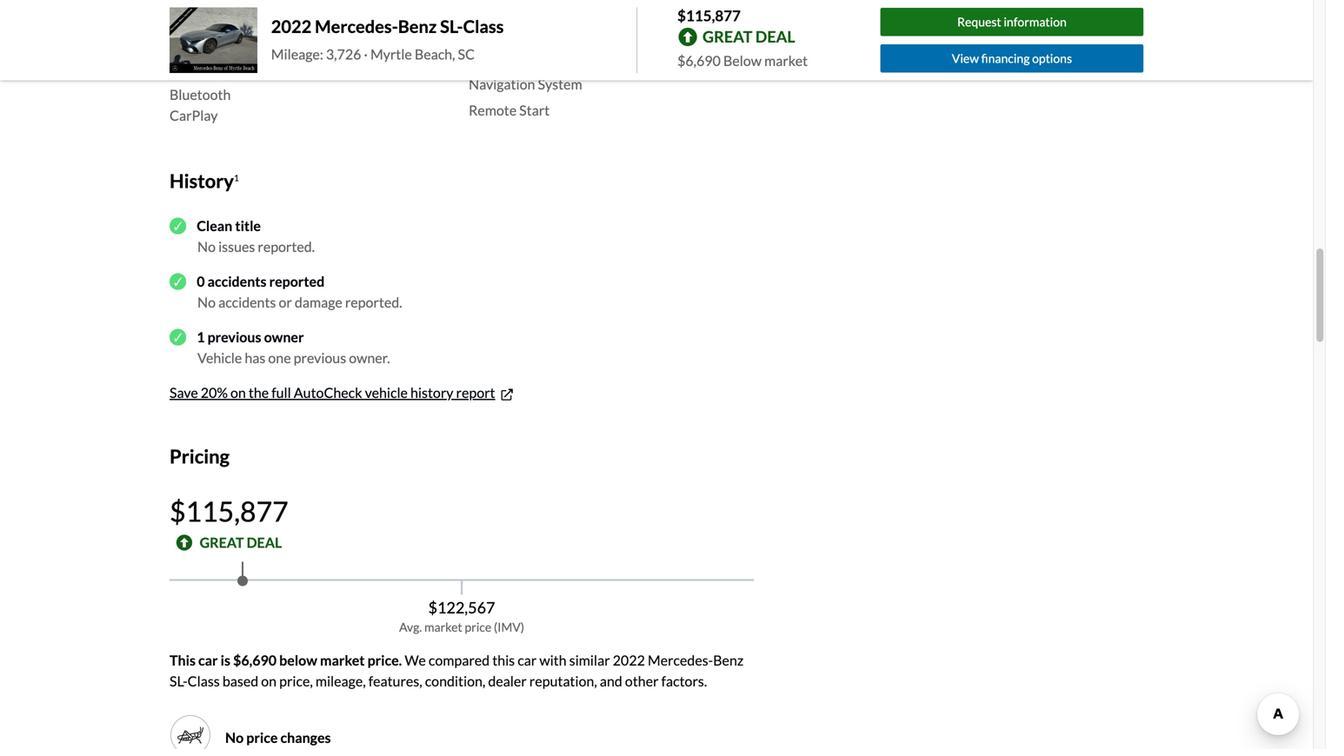 Task type: locate. For each thing, give the bounding box(es) containing it.
$6,690
[[677, 52, 721, 69], [233, 652, 277, 669]]

1
[[234, 173, 239, 183], [197, 329, 205, 346]]

1 vertical spatial seats
[[518, 50, 551, 67]]

car
[[198, 652, 218, 669], [518, 652, 537, 669]]

1 up vehicle at left
[[197, 329, 205, 346]]

1 vertical spatial market
[[424, 620, 462, 635]]

1 vertical spatial accidents
[[218, 294, 276, 311]]

on inside "we compared this car with similar 2022 mercedes-benz sl-class based on price, mileage, features, condition, dealer reputation, and other factors."
[[261, 673, 277, 690]]

car inside "we compared this car with similar 2022 mercedes-benz sl-class based on price, mileage, features, condition, dealer reputation, and other factors."
[[518, 652, 537, 669]]

0 horizontal spatial class
[[188, 673, 220, 690]]

no price changes
[[225, 729, 331, 746]]

price
[[465, 620, 491, 635], [246, 729, 278, 746]]

1 vertical spatial price
[[246, 729, 278, 746]]

no down clean on the top of the page
[[197, 238, 216, 255]]

sl- inside the 2022 mercedes-benz sl-class mileage: 3,726 · myrtle beach, sc
[[440, 16, 463, 37]]

navigation
[[469, 76, 535, 93]]

we compared this car with similar 2022 mercedes-benz sl-class based on price, mileage, features, condition, dealer reputation, and other factors.
[[170, 652, 744, 690]]

seats for leather seats
[[518, 50, 551, 67]]

reported. right the damage
[[345, 294, 402, 311]]

1 vertical spatial 1
[[197, 329, 205, 346]]

1 vertical spatial $115,877
[[170, 495, 288, 528]]

market down the $122,567
[[424, 620, 462, 635]]

class down this
[[188, 673, 220, 690]]

class
[[463, 16, 504, 37], [188, 673, 220, 690]]

0 horizontal spatial mercedes-
[[315, 16, 398, 37]]

1 horizontal spatial 1
[[234, 173, 239, 183]]

0 vertical spatial no
[[197, 238, 216, 255]]

save 20% on the full autocheck vehicle history report link
[[170, 384, 515, 403]]

1 vertical spatial vdpcheck image
[[170, 329, 186, 346]]

1 vertical spatial mercedes-
[[648, 652, 713, 669]]

sl- inside "we compared this car with similar 2022 mercedes-benz sl-class based on price, mileage, features, condition, dealer reputation, and other factors."
[[170, 673, 188, 690]]

vdpcheck image for 1 previous owner
[[170, 329, 186, 346]]

0 vertical spatial price
[[465, 620, 491, 635]]

0 vertical spatial vdpcheck image
[[170, 218, 186, 234]]

mercedes-
[[315, 16, 398, 37], [648, 652, 713, 669]]

1 vertical spatial class
[[188, 673, 220, 690]]

0 vertical spatial sl-
[[440, 16, 463, 37]]

title
[[235, 217, 261, 234]]

owner
[[264, 329, 304, 346]]

class up sc
[[463, 16, 504, 37]]

previous
[[207, 329, 261, 346], [294, 350, 346, 366]]

0 vertical spatial 1
[[234, 173, 239, 183]]

1 previous owner
[[197, 329, 304, 346]]

report
[[456, 384, 495, 401]]

sl-
[[440, 16, 463, 37], [170, 673, 188, 690]]

mercedes- up factors.
[[648, 652, 713, 669]]

mercedes- up ·
[[315, 16, 398, 37]]

reported.
[[258, 238, 315, 255], [345, 294, 402, 311]]

1 horizontal spatial 2022
[[613, 652, 645, 669]]

0 horizontal spatial sl-
[[170, 673, 188, 690]]

0 vertical spatial mercedes-
[[315, 16, 398, 37]]

market down the deal
[[764, 52, 808, 69]]

1 horizontal spatial sl-
[[440, 16, 463, 37]]

benz inside "we compared this car with similar 2022 mercedes-benz sl-class based on price, mileage, features, condition, dealer reputation, and other factors."
[[713, 652, 744, 669]]

market for $6,690
[[764, 52, 808, 69]]

and
[[600, 673, 622, 690]]

vdpcheck image
[[170, 218, 186, 234], [170, 329, 186, 346]]

1 vertical spatial previous
[[294, 350, 346, 366]]

history
[[170, 170, 234, 192]]

car left the is
[[198, 652, 218, 669]]

0 vertical spatial reported.
[[258, 238, 315, 255]]

1 horizontal spatial reported.
[[345, 294, 402, 311]]

has
[[245, 350, 265, 366]]

accidents
[[207, 273, 266, 290], [218, 294, 276, 311]]

0 horizontal spatial market
[[320, 652, 365, 669]]

1 horizontal spatial $115,877
[[677, 7, 741, 24]]

1 vertical spatial reported.
[[345, 294, 402, 311]]

no
[[197, 238, 216, 255], [197, 294, 216, 311], [225, 729, 244, 746]]

1 horizontal spatial $6,690
[[677, 52, 721, 69]]

reported
[[269, 273, 325, 290]]

clean title
[[197, 217, 261, 234]]

$115,877 for $6,690
[[677, 7, 741, 24]]

1 vertical spatial 2022
[[613, 652, 645, 669]]

heated seats
[[469, 24, 549, 41]]

reported. up reported
[[258, 238, 315, 255]]

sl- up sc
[[440, 16, 463, 37]]

2022 up the mileage: at the top left
[[271, 16, 311, 37]]

0 horizontal spatial car
[[198, 652, 218, 669]]

market for $122,567
[[424, 620, 462, 635]]

0 vertical spatial $115,877
[[677, 7, 741, 24]]

benz inside the 2022 mercedes-benz sl-class mileage: 3,726 · myrtle beach, sc
[[398, 16, 437, 37]]

seats up leather seats
[[516, 24, 549, 41]]

based
[[222, 673, 258, 690]]

1 vertical spatial $6,690
[[233, 652, 277, 669]]

vdpcheck image left clean on the top of the page
[[170, 218, 186, 234]]

1 up clean title
[[234, 173, 239, 183]]

1 vertical spatial benz
[[713, 652, 744, 669]]

on left the
[[230, 384, 246, 401]]

3,726
[[326, 46, 361, 62]]

0 horizontal spatial previous
[[207, 329, 261, 346]]

pricing
[[170, 445, 230, 468]]

previous up vehicle at left
[[207, 329, 261, 346]]

2022 up other
[[613, 652, 645, 669]]

vehicle has one previous owner.
[[197, 350, 390, 366]]

vehicle
[[365, 384, 408, 401]]

accidents down issues
[[207, 273, 266, 290]]

vdpcheck image down vdpcheck image
[[170, 329, 186, 346]]

on
[[230, 384, 246, 401], [261, 673, 277, 690]]

0 vertical spatial class
[[463, 16, 504, 37]]

0 vertical spatial accidents
[[207, 273, 266, 290]]

no down 0
[[197, 294, 216, 311]]

0 vertical spatial 2022
[[271, 16, 311, 37]]

$6,690 up based
[[233, 652, 277, 669]]

class inside "we compared this car with similar 2022 mercedes-benz sl-class based on price, mileage, features, condition, dealer reputation, and other factors."
[[188, 673, 220, 690]]

autocheck
[[294, 384, 362, 401]]

$115,877
[[677, 7, 741, 24], [170, 495, 288, 528]]

the
[[249, 384, 269, 401]]

1 horizontal spatial market
[[424, 620, 462, 635]]

$122,567 avg. market price (imv)
[[399, 598, 524, 635]]

2 horizontal spatial market
[[764, 52, 808, 69]]

market up mileage,
[[320, 652, 365, 669]]

0 horizontal spatial 2022
[[271, 16, 311, 37]]

avg.
[[399, 620, 422, 635]]

1 horizontal spatial price
[[465, 620, 491, 635]]

leather seats
[[469, 50, 551, 67]]

similar
[[569, 652, 610, 669]]

mercedes- inside "we compared this car with similar 2022 mercedes-benz sl-class based on price, mileage, features, condition, dealer reputation, and other factors."
[[648, 652, 713, 669]]

accidents down 0 accidents reported at the left of the page
[[218, 294, 276, 311]]

sl- down this
[[170, 673, 188, 690]]

save 20% on the full autocheck vehicle history report image
[[499, 386, 515, 403]]

2 vertical spatial market
[[320, 652, 365, 669]]

0 vertical spatial market
[[764, 52, 808, 69]]

sc
[[458, 46, 475, 62]]

market inside '$122,567 avg. market price (imv)'
[[424, 620, 462, 635]]

previous up autocheck at the bottom left
[[294, 350, 346, 366]]

seats up navigation system
[[518, 50, 551, 67]]

no price changes image
[[170, 715, 211, 750], [177, 722, 204, 749]]

on down this car is $6,690 below market price.
[[261, 673, 277, 690]]

benz
[[398, 16, 437, 37], [713, 652, 744, 669]]

seats
[[516, 24, 549, 41], [518, 50, 551, 67]]

1 vertical spatial on
[[261, 673, 277, 690]]

no down based
[[225, 729, 244, 746]]

price left the changes
[[246, 729, 278, 746]]

1 horizontal spatial mercedes-
[[648, 652, 713, 669]]

navigation system
[[469, 76, 582, 93]]

2 vdpcheck image from the top
[[170, 329, 186, 346]]

deal
[[247, 534, 282, 551]]

2022 mercedes-benz sl-class image
[[170, 7, 257, 73]]

$6,690 below market
[[677, 52, 808, 69]]

features,
[[368, 673, 422, 690]]

1 car from the left
[[198, 652, 218, 669]]

seats for heated seats
[[516, 24, 549, 41]]

0 horizontal spatial $6,690
[[233, 652, 277, 669]]

$6,690 down great
[[677, 52, 721, 69]]

0 horizontal spatial benz
[[398, 16, 437, 37]]

1 vertical spatial sl-
[[170, 673, 188, 690]]

(imv)
[[494, 620, 524, 635]]

price down the $122,567
[[465, 620, 491, 635]]

2 car from the left
[[518, 652, 537, 669]]

2022
[[271, 16, 311, 37], [613, 652, 645, 669]]

market
[[764, 52, 808, 69], [424, 620, 462, 635], [320, 652, 365, 669]]

0 vertical spatial seats
[[516, 24, 549, 41]]

great
[[703, 27, 752, 46]]

0 vertical spatial on
[[230, 384, 246, 401]]

1 horizontal spatial car
[[518, 652, 537, 669]]

0 horizontal spatial price
[[246, 729, 278, 746]]

financing
[[981, 51, 1030, 66]]

great deal
[[200, 534, 282, 551]]

save 20% on the full autocheck vehicle history report
[[170, 384, 495, 401]]

1 vertical spatial no
[[197, 294, 216, 311]]

1 horizontal spatial class
[[463, 16, 504, 37]]

accidents for reported
[[207, 273, 266, 290]]

wheels
[[204, 44, 250, 61]]

0 vertical spatial benz
[[398, 16, 437, 37]]

0 horizontal spatial $115,877
[[170, 495, 288, 528]]

1 vdpcheck image from the top
[[170, 218, 186, 234]]

history
[[410, 384, 453, 401]]

car right this
[[518, 652, 537, 669]]

below
[[723, 52, 762, 69]]

information
[[1004, 15, 1067, 29]]

1 horizontal spatial on
[[261, 673, 277, 690]]

issues
[[218, 238, 255, 255]]

1 horizontal spatial benz
[[713, 652, 744, 669]]



Task type: describe. For each thing, give the bounding box(es) containing it.
full
[[271, 384, 291, 401]]

adaptive suspension alloy wheels android auto bluetooth carplay
[[170, 24, 296, 124]]

changes
[[280, 729, 331, 746]]

great deal image
[[176, 535, 193, 551]]

no accidents or damage reported.
[[197, 294, 402, 311]]

request
[[957, 15, 1001, 29]]

0 horizontal spatial 1
[[197, 329, 205, 346]]

suspension
[[227, 24, 296, 41]]

0 horizontal spatial reported.
[[258, 238, 315, 255]]

other
[[625, 673, 659, 690]]

accidents for or
[[218, 294, 276, 311]]

0 horizontal spatial on
[[230, 384, 246, 401]]

2022 mercedes-benz sl-class mileage: 3,726 · myrtle beach, sc
[[271, 16, 504, 62]]

auto
[[222, 65, 252, 82]]

beach,
[[415, 46, 455, 62]]

·
[[364, 46, 368, 62]]

remote start
[[469, 102, 550, 119]]

owner.
[[349, 350, 390, 366]]

dealer
[[488, 673, 527, 690]]

alloy
[[170, 44, 201, 61]]

save
[[170, 384, 198, 401]]

this
[[170, 652, 196, 669]]

below
[[279, 652, 317, 669]]

mileage:
[[271, 46, 323, 62]]

$115,877 for great deal
[[170, 495, 288, 528]]

carplay
[[170, 107, 218, 124]]

clean
[[197, 217, 232, 234]]

compared
[[429, 652, 490, 669]]

0 accidents reported
[[197, 273, 325, 290]]

with
[[539, 652, 567, 669]]

history 1
[[170, 170, 239, 192]]

request information
[[957, 15, 1067, 29]]

mileage,
[[315, 673, 366, 690]]

one
[[268, 350, 291, 366]]

adaptive
[[170, 24, 225, 41]]

factors.
[[661, 673, 707, 690]]

options
[[1032, 51, 1072, 66]]

20%
[[201, 384, 228, 401]]

or
[[279, 294, 292, 311]]

damage
[[295, 294, 342, 311]]

we
[[405, 652, 426, 669]]

2 vertical spatial no
[[225, 729, 244, 746]]

reputation,
[[529, 673, 597, 690]]

is
[[221, 652, 230, 669]]

no for clean
[[197, 238, 216, 255]]

price,
[[279, 673, 313, 690]]

vdpcheck image
[[170, 273, 186, 290]]

bluetooth
[[170, 86, 231, 103]]

great
[[200, 534, 244, 551]]

this
[[492, 652, 515, 669]]

view financing options button
[[880, 44, 1143, 73]]

class inside the 2022 mercedes-benz sl-class mileage: 3,726 · myrtle beach, sc
[[463, 16, 504, 37]]

2022 inside "we compared this car with similar 2022 mercedes-benz sl-class based on price, mileage, features, condition, dealer reputation, and other factors."
[[613, 652, 645, 669]]

remote
[[469, 102, 517, 119]]

0 vertical spatial previous
[[207, 329, 261, 346]]

mercedes- inside the 2022 mercedes-benz sl-class mileage: 3,726 · myrtle beach, sc
[[315, 16, 398, 37]]

1 inside history 1
[[234, 173, 239, 183]]

great deal
[[703, 27, 795, 46]]

$122,567
[[428, 598, 495, 617]]

condition,
[[425, 673, 485, 690]]

system
[[538, 76, 582, 93]]

leather
[[469, 50, 516, 67]]

price.
[[367, 652, 402, 669]]

myrtle
[[370, 46, 412, 62]]

heated
[[469, 24, 514, 41]]

android
[[170, 65, 219, 82]]

vdpcheck image for clean title
[[170, 218, 186, 234]]

vehicle
[[197, 350, 242, 366]]

this car is $6,690 below market price.
[[170, 652, 402, 669]]

no issues reported.
[[197, 238, 315, 255]]

deal
[[755, 27, 795, 46]]

no for 0
[[197, 294, 216, 311]]

request information button
[[880, 8, 1143, 36]]

0 vertical spatial $6,690
[[677, 52, 721, 69]]

start
[[519, 102, 550, 119]]

1 horizontal spatial previous
[[294, 350, 346, 366]]

2022 inside the 2022 mercedes-benz sl-class mileage: 3,726 · myrtle beach, sc
[[271, 16, 311, 37]]

price inside '$122,567 avg. market price (imv)'
[[465, 620, 491, 635]]

view financing options
[[952, 51, 1072, 66]]

view
[[952, 51, 979, 66]]

0
[[197, 273, 205, 290]]



Task type: vqa. For each thing, say whether or not it's contained in the screenshot.
the Great deal icon
yes



